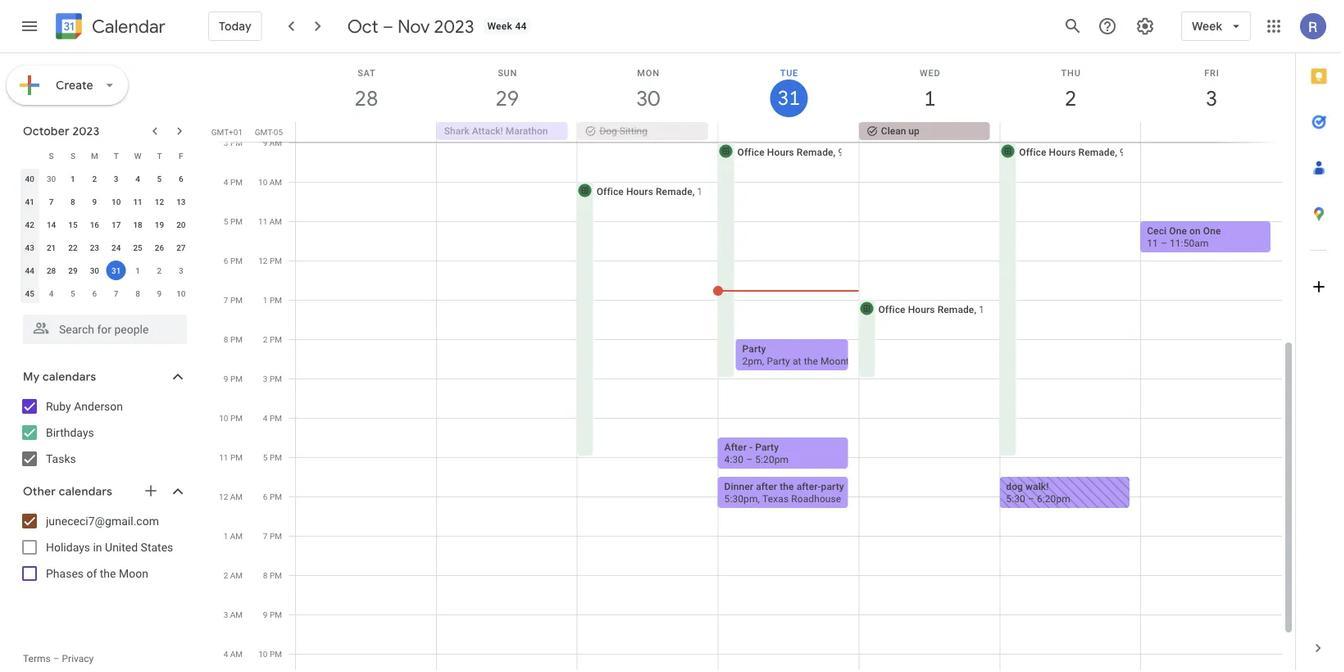 Task type: describe. For each thing, give the bounding box(es) containing it.
row containing 43
[[19, 236, 192, 259]]

31 cell
[[105, 259, 127, 282]]

of
[[86, 567, 97, 581]]

1 one from the left
[[1170, 225, 1187, 237]]

6:20pm
[[1037, 493, 1071, 505]]

10 right november 9 element
[[176, 289, 186, 299]]

42
[[25, 220, 34, 230]]

25
[[133, 243, 142, 253]]

4 down 2 pm
[[263, 413, 268, 423]]

tue
[[780, 68, 799, 78]]

2pm
[[743, 355, 763, 367]]

thu 2
[[1062, 68, 1081, 112]]

8 left 2 pm
[[224, 335, 228, 344]]

november 8 element
[[128, 284, 148, 303]]

shark
[[444, 125, 470, 137]]

12 for 12
[[155, 197, 164, 207]]

5 left the 11 am on the left of page
[[224, 216, 228, 226]]

states
[[141, 541, 173, 554]]

– inside dog walk! 5:30 – 6:20pm
[[1028, 493, 1035, 505]]

5:20pm
[[755, 454, 789, 465]]

6 inside november 6 'element'
[[92, 289, 97, 299]]

october 2023
[[23, 124, 100, 139]]

31 link
[[770, 80, 808, 117]]

tue 31
[[777, 68, 800, 111]]

1 vertical spatial 7 pm
[[263, 531, 282, 541]]

, inside dinner after the after-party 5:30pm , texas roadhouse
[[758, 493, 760, 505]]

43
[[25, 243, 34, 253]]

privacy
[[62, 654, 94, 665]]

calendar
[[92, 15, 166, 38]]

oct – nov 2023
[[347, 15, 474, 38]]

row group inside october 2023 "grid"
[[19, 167, 192, 305]]

31, today element
[[106, 261, 126, 280]]

dog
[[1006, 481, 1023, 492]]

1 for 1 am
[[224, 531, 228, 541]]

8 right the 2 am
[[263, 571, 268, 581]]

10 up the 11 am on the left of page
[[258, 177, 268, 187]]

9 right 3 am
[[263, 610, 268, 620]]

october 2023 grid
[[16, 144, 192, 305]]

1 am
[[224, 531, 243, 541]]

11 pm
[[219, 453, 243, 463]]

dog sitting button
[[578, 122, 709, 140]]

30 link
[[630, 80, 667, 117]]

24 element
[[106, 238, 126, 257]]

26
[[155, 243, 164, 253]]

3 down gmt+01
[[224, 138, 228, 148]]

3 up 10 element
[[114, 174, 119, 184]]

1 horizontal spatial 10 pm
[[259, 649, 282, 659]]

mon 30
[[636, 68, 660, 112]]

texas
[[763, 493, 789, 505]]

12 pm
[[259, 256, 282, 266]]

terms link
[[23, 654, 51, 665]]

7 left november 8 element
[[114, 289, 119, 299]]

party inside after - party 4:30 – 5:20pm
[[755, 442, 779, 453]]

29 inside grid
[[495, 85, 518, 112]]

1 t from the left
[[114, 151, 119, 161]]

5 left november 6 'element'
[[71, 289, 75, 299]]

dog
[[600, 125, 617, 137]]

Search for people text field
[[33, 315, 177, 344]]

3 am
[[224, 610, 243, 620]]

7 right 1 am
[[263, 531, 268, 541]]

november 4 element
[[41, 284, 61, 303]]

5 up "12" element
[[157, 174, 162, 184]]

20 element
[[171, 215, 191, 235]]

1 for november 1 element
[[135, 266, 140, 276]]

wed
[[920, 68, 941, 78]]

november 5 element
[[63, 284, 83, 303]]

11 for 11 am
[[258, 216, 268, 226]]

30 for september 30 element on the left of the page
[[47, 174, 56, 184]]

11:50am
[[1170, 237, 1209, 249]]

shark attack! marathon
[[444, 125, 548, 137]]

nov
[[398, 15, 430, 38]]

– inside ceci one on one 11 – 11:50am
[[1161, 237, 1168, 249]]

week 44
[[487, 21, 527, 32]]

moon
[[119, 567, 148, 581]]

9 left 10 element
[[92, 197, 97, 207]]

7 right 41
[[49, 197, 54, 207]]

17 element
[[106, 215, 126, 235]]

7 right november 10 element
[[224, 295, 228, 305]]

row inside grid
[[289, 122, 1296, 142]]

up
[[909, 125, 920, 137]]

am for 12 am
[[230, 492, 243, 502]]

0 horizontal spatial 4 pm
[[224, 177, 243, 187]]

15
[[68, 220, 78, 230]]

roadhouse
[[792, 493, 842, 505]]

– right terms
[[53, 654, 59, 665]]

13 element
[[171, 192, 191, 212]]

9 down gmt-
[[263, 138, 268, 148]]

19
[[155, 220, 164, 230]]

fri 3
[[1205, 68, 1220, 112]]

5:30pm
[[725, 493, 758, 505]]

10 am
[[258, 177, 282, 187]]

ceci
[[1147, 225, 1167, 237]]

1 horizontal spatial 3 pm
[[263, 374, 282, 384]]

-
[[750, 442, 753, 453]]

clean
[[881, 125, 906, 137]]

0 horizontal spatial 10 pm
[[219, 413, 243, 423]]

0 vertical spatial 3 pm
[[224, 138, 243, 148]]

31 inside 31, today element
[[112, 266, 121, 276]]

clean up
[[881, 125, 920, 137]]

other calendars
[[23, 485, 112, 499]]

1 link
[[911, 80, 949, 117]]

11 inside ceci one on one 11 – 11:50am
[[1147, 237, 1159, 249]]

10 right 4 am
[[259, 649, 268, 659]]

ruby anderson
[[46, 400, 123, 413]]

after
[[756, 481, 777, 492]]

row containing 42
[[19, 213, 192, 236]]

30 element
[[85, 261, 104, 280]]

29 element
[[63, 261, 83, 280]]

shark attack! marathon button
[[437, 122, 568, 140]]

14 element
[[41, 215, 61, 235]]

my calendars list
[[3, 394, 203, 472]]

8 up 15 element
[[71, 197, 75, 207]]

4 left "10 am"
[[224, 177, 228, 187]]

calendars for other calendars
[[59, 485, 112, 499]]

am for 9 am
[[270, 138, 282, 148]]

2 down m in the top of the page
[[92, 174, 97, 184]]

26 element
[[150, 238, 169, 257]]

4 down 3 am
[[224, 649, 228, 659]]

– right oct
[[383, 15, 394, 38]]

22
[[68, 243, 78, 253]]

1 s from the left
[[49, 151, 54, 161]]

am for 1 am
[[230, 531, 243, 541]]

2 inside thu 2
[[1064, 85, 1076, 112]]

10 up 11 pm
[[219, 413, 228, 423]]

add other calendars image
[[143, 483, 159, 499]]

2 am
[[224, 571, 243, 581]]

0 vertical spatial party
[[743, 343, 766, 355]]

30 inside mon 30
[[636, 85, 659, 112]]

dog walk! 5:30 – 6:20pm
[[1006, 481, 1071, 505]]

sun
[[498, 68, 518, 78]]

marathon
[[506, 125, 548, 137]]

dog sitting
[[600, 125, 648, 137]]

terms
[[23, 654, 51, 665]]

sun 29
[[495, 68, 518, 112]]

phases of the moon
[[46, 567, 148, 581]]

october
[[23, 124, 70, 139]]

1 vertical spatial 5 pm
[[263, 453, 282, 463]]

0 vertical spatial 8 pm
[[224, 335, 243, 344]]

4:30
[[725, 454, 744, 465]]

thu
[[1062, 68, 1081, 78]]

the for of
[[100, 567, 116, 581]]

6 right 12 am
[[263, 492, 268, 502]]

my calendars
[[23, 370, 96, 385]]

anderson
[[74, 400, 123, 413]]

25 element
[[128, 238, 148, 257]]

1 vertical spatial 8 pm
[[263, 571, 282, 581]]

2pm ,
[[743, 355, 767, 367]]

am for 3 am
[[230, 610, 243, 620]]

other
[[23, 485, 56, 499]]

0 vertical spatial 44
[[515, 21, 527, 32]]

november 10 element
[[171, 284, 191, 303]]

on
[[1190, 225, 1201, 237]]

5 right 11 pm
[[263, 453, 268, 463]]

junececi7@gmail.com
[[46, 515, 159, 528]]

21 element
[[41, 238, 61, 257]]

1 horizontal spatial 4 pm
[[263, 413, 282, 423]]

– inside after - party 4:30 – 5:20pm
[[746, 454, 753, 465]]

16
[[90, 220, 99, 230]]

0 horizontal spatial 9 pm
[[224, 374, 243, 384]]

2 pm
[[263, 335, 282, 344]]

week for week 44
[[487, 21, 513, 32]]

2 s from the left
[[70, 151, 75, 161]]

9 right november 8 element
[[157, 289, 162, 299]]

after-
[[797, 481, 821, 492]]



Task type: vqa. For each thing, say whether or not it's contained in the screenshot.
February 29 element
no



Task type: locate. For each thing, give the bounding box(es) containing it.
7 pm left the 1 pm
[[224, 295, 243, 305]]

4 up 11 element
[[135, 174, 140, 184]]

2 vertical spatial 12
[[219, 492, 228, 502]]

29 right '28' element
[[68, 266, 78, 276]]

create button
[[7, 66, 128, 105]]

tab list
[[1297, 53, 1342, 626]]

12 element
[[150, 192, 169, 212]]

1 vertical spatial 3 pm
[[263, 374, 282, 384]]

1 vertical spatial 29
[[68, 266, 78, 276]]

5
[[157, 174, 162, 184], [224, 216, 228, 226], [71, 289, 75, 299], [263, 453, 268, 463]]

9 pm up 11 pm
[[224, 374, 243, 384]]

5 pm
[[224, 216, 243, 226], [263, 453, 282, 463]]

grid containing 28
[[210, 53, 1296, 672]]

row containing 44
[[19, 259, 192, 282]]

9
[[263, 138, 268, 148], [92, 197, 97, 207], [157, 289, 162, 299], [224, 374, 228, 384], [263, 610, 268, 620]]

–
[[383, 15, 394, 38], [1161, 237, 1168, 249], [746, 454, 753, 465], [1028, 493, 1035, 505], [53, 654, 59, 665]]

2 right november 1 element
[[157, 266, 162, 276]]

2 horizontal spatial 12
[[259, 256, 268, 266]]

am for 4 am
[[230, 649, 243, 659]]

am down 3 am
[[230, 649, 243, 659]]

3
[[1205, 85, 1217, 112], [224, 138, 228, 148], [114, 174, 119, 184], [179, 266, 183, 276], [263, 374, 268, 384], [224, 610, 228, 620]]

10 element
[[106, 192, 126, 212]]

other calendars list
[[3, 508, 203, 587]]

12 for 12 pm
[[259, 256, 268, 266]]

7 pm right 1 am
[[263, 531, 282, 541]]

today button
[[208, 7, 262, 46]]

0 vertical spatial 30
[[636, 85, 659, 112]]

calendars up ruby
[[43, 370, 96, 385]]

row containing 40
[[19, 167, 192, 190]]

3 pm
[[224, 138, 243, 148], [263, 374, 282, 384]]

the up "texas"
[[780, 481, 794, 492]]

1 vertical spatial the
[[100, 567, 116, 581]]

september 30 element
[[41, 169, 61, 189]]

holidays in united states
[[46, 541, 173, 554]]

one up 11:50am
[[1170, 225, 1187, 237]]

30 down mon
[[636, 85, 659, 112]]

29 link
[[489, 80, 526, 117]]

am down '9 am' in the left top of the page
[[270, 177, 282, 187]]

– down -
[[746, 454, 753, 465]]

29 down sun
[[495, 85, 518, 112]]

2 horizontal spatial 30
[[636, 85, 659, 112]]

5:30
[[1006, 493, 1026, 505]]

holidays
[[46, 541, 90, 554]]

1 horizontal spatial 30
[[90, 266, 99, 276]]

31
[[777, 85, 800, 111], [112, 266, 121, 276]]

phases
[[46, 567, 84, 581]]

44 up sun
[[515, 21, 527, 32]]

2023 right nov
[[434, 15, 474, 38]]

1 vertical spatial 4 pm
[[263, 413, 282, 423]]

office
[[738, 146, 765, 158], [1020, 146, 1047, 158], [597, 186, 624, 197], [879, 304, 906, 315]]

None search field
[[0, 308, 203, 344]]

am for 2 am
[[230, 571, 243, 581]]

11 element
[[128, 192, 148, 212]]

11 inside row group
[[133, 197, 142, 207]]

44 left '28' element
[[25, 266, 34, 276]]

5 pm left the 11 am on the left of page
[[224, 216, 243, 226]]

0 vertical spatial 10 pm
[[219, 413, 243, 423]]

10 pm right 4 am
[[259, 649, 282, 659]]

23 element
[[85, 238, 104, 257]]

7
[[49, 197, 54, 207], [114, 289, 119, 299], [224, 295, 228, 305], [263, 531, 268, 541]]

row containing 45
[[19, 282, 192, 305]]

27 element
[[171, 238, 191, 257]]

1 horizontal spatial 44
[[515, 21, 527, 32]]

9 pm right 3 am
[[263, 610, 282, 620]]

31 down "tue"
[[777, 85, 800, 111]]

row containing shark attack! marathon
[[289, 122, 1296, 142]]

6 down f at the left top
[[179, 174, 183, 184]]

2 cell from the left
[[718, 122, 859, 142]]

s up september 30 element on the left of the page
[[49, 151, 54, 161]]

row
[[289, 122, 1296, 142], [19, 144, 192, 167], [19, 167, 192, 190], [19, 190, 192, 213], [19, 213, 192, 236], [19, 236, 192, 259], [19, 259, 192, 282], [19, 282, 192, 305]]

s
[[49, 151, 54, 161], [70, 151, 75, 161]]

4 am
[[224, 649, 243, 659]]

1 vertical spatial 12
[[259, 256, 268, 266]]

am up the 2 am
[[230, 531, 243, 541]]

2 link
[[1052, 80, 1090, 117]]

s left m in the top of the page
[[70, 151, 75, 161]]

17
[[112, 220, 121, 230]]

6 pm left 12 pm
[[224, 256, 243, 266]]

4 inside 'november 4' element
[[49, 289, 54, 299]]

44
[[515, 21, 527, 32], [25, 266, 34, 276]]

11 up 12 am
[[219, 453, 228, 463]]

november 7 element
[[106, 284, 126, 303]]

1 horizontal spatial week
[[1192, 19, 1223, 34]]

1 horizontal spatial 9 pm
[[263, 610, 282, 620]]

row group containing 40
[[19, 167, 192, 305]]

0 vertical spatial 29
[[495, 85, 518, 112]]

2023 up m in the top of the page
[[73, 124, 100, 139]]

the right the of
[[100, 567, 116, 581]]

8 pm left 2 pm
[[224, 335, 243, 344]]

week for week
[[1192, 19, 1223, 34]]

1 down 12 pm
[[263, 295, 268, 305]]

22 element
[[63, 238, 83, 257]]

1 vertical spatial 44
[[25, 266, 34, 276]]

9 pm
[[224, 374, 243, 384], [263, 610, 282, 620]]

11 right 10 element
[[133, 197, 142, 207]]

week button
[[1182, 7, 1251, 46]]

9 am
[[263, 138, 282, 148]]

0 vertical spatial 28
[[354, 85, 377, 112]]

0 vertical spatial 6 pm
[[224, 256, 243, 266]]

united
[[105, 541, 138, 554]]

calendars up junececi7@gmail.com
[[59, 485, 112, 499]]

1 vertical spatial 6 pm
[[263, 492, 282, 502]]

november 9 element
[[150, 284, 169, 303]]

gmt+01
[[211, 127, 243, 137]]

0 vertical spatial 31
[[777, 85, 800, 111]]

0 horizontal spatial 28
[[47, 266, 56, 276]]

11 down ceci
[[1147, 237, 1159, 249]]

birthdays
[[46, 426, 94, 440]]

0 horizontal spatial t
[[114, 151, 119, 161]]

12 down 11 pm
[[219, 492, 228, 502]]

13
[[176, 197, 186, 207]]

05
[[274, 127, 283, 137]]

am for 10 am
[[270, 177, 282, 187]]

1 horizontal spatial s
[[70, 151, 75, 161]]

calendar heading
[[89, 15, 166, 38]]

1 vertical spatial 31
[[112, 266, 121, 276]]

am down 05 on the left
[[270, 138, 282, 148]]

week
[[1192, 19, 1223, 34], [487, 21, 513, 32]]

1 vertical spatial 30
[[47, 174, 56, 184]]

44 inside october 2023 "grid"
[[25, 266, 34, 276]]

cell down "31" link
[[718, 122, 859, 142]]

party
[[743, 343, 766, 355], [755, 442, 779, 453]]

party up 5:20pm
[[755, 442, 779, 453]]

5 pm right 11 pm
[[263, 453, 282, 463]]

11 for 11
[[133, 197, 142, 207]]

today
[[219, 19, 252, 34]]

16 element
[[85, 215, 104, 235]]

wed 1
[[920, 68, 941, 112]]

0 horizontal spatial 6 pm
[[224, 256, 243, 266]]

row group
[[19, 167, 192, 305]]

1 horizontal spatial 5 pm
[[263, 453, 282, 463]]

28 down sat at the left top
[[354, 85, 377, 112]]

0 horizontal spatial 12
[[155, 197, 164, 207]]

2 down thu
[[1064, 85, 1076, 112]]

0 vertical spatial 12
[[155, 197, 164, 207]]

sat
[[358, 68, 376, 78]]

am
[[270, 138, 282, 148], [270, 177, 282, 187], [270, 216, 282, 226], [230, 492, 243, 502], [230, 531, 243, 541], [230, 571, 243, 581], [230, 610, 243, 620], [230, 649, 243, 659]]

1 horizontal spatial 8 pm
[[263, 571, 282, 581]]

1 right september 30 element on the left of the page
[[71, 174, 75, 184]]

1 vertical spatial party
[[755, 442, 779, 453]]

8 pm right the 2 am
[[263, 571, 282, 581]]

2 for 2 pm
[[263, 335, 268, 344]]

0 horizontal spatial 3 pm
[[224, 138, 243, 148]]

20
[[176, 220, 186, 230]]

gmt-05
[[255, 127, 283, 137]]

1 horizontal spatial t
[[157, 151, 162, 161]]

1 horizontal spatial 2023
[[434, 15, 474, 38]]

party up the 2pm ,
[[743, 343, 766, 355]]

31 inside grid
[[777, 85, 800, 111]]

3 down 2 pm
[[263, 374, 268, 384]]

2 down the 1 pm
[[263, 335, 268, 344]]

45
[[25, 289, 34, 299]]

11 am
[[258, 216, 282, 226]]

28 element
[[41, 261, 61, 280]]

1 right 31 cell
[[135, 266, 140, 276]]

1 horizontal spatial one
[[1204, 225, 1222, 237]]

3 cell from the left
[[1000, 122, 1141, 142]]

0 vertical spatial 5 pm
[[224, 216, 243, 226]]

2 one from the left
[[1204, 225, 1222, 237]]

12 for 12 am
[[219, 492, 228, 502]]

1
[[923, 85, 935, 112], [71, 174, 75, 184], [135, 266, 140, 276], [263, 295, 268, 305], [224, 531, 228, 541]]

1 horizontal spatial 12
[[219, 492, 228, 502]]

4 left november 5 element
[[49, 289, 54, 299]]

28 link
[[348, 80, 385, 117]]

dinner after the after-party 5:30pm , texas roadhouse
[[725, 481, 844, 505]]

1 for 1 pm
[[263, 295, 268, 305]]

1 cell from the left
[[296, 122, 437, 142]]

8
[[71, 197, 75, 207], [135, 289, 140, 299], [224, 335, 228, 344], [263, 571, 268, 581]]

ceci one on one 11 – 11:50am
[[1147, 225, 1222, 249]]

29
[[495, 85, 518, 112], [68, 266, 78, 276]]

0 horizontal spatial the
[[100, 567, 116, 581]]

1 inside wed 1
[[923, 85, 935, 112]]

30 right 29 element
[[90, 266, 99, 276]]

3 right november 2 element
[[179, 266, 183, 276]]

settings menu image
[[1136, 16, 1156, 36]]

w
[[134, 151, 141, 161]]

12
[[155, 197, 164, 207], [259, 256, 268, 266], [219, 492, 228, 502]]

0 horizontal spatial week
[[487, 21, 513, 32]]

3 inside fri 3
[[1205, 85, 1217, 112]]

1 vertical spatial 9 pm
[[263, 610, 282, 620]]

4 pm
[[224, 177, 243, 187], [263, 413, 282, 423]]

40
[[25, 174, 34, 184]]

4 pm down 2 pm
[[263, 413, 282, 423]]

sat 28
[[354, 68, 377, 112]]

0 horizontal spatial 7 pm
[[224, 295, 243, 305]]

dinner
[[725, 481, 754, 492]]

f
[[179, 151, 183, 161]]

am up 1 am
[[230, 492, 243, 502]]

1 horizontal spatial 29
[[495, 85, 518, 112]]

november 1 element
[[128, 261, 148, 280]]

29 inside october 2023 "grid"
[[68, 266, 78, 276]]

1 vertical spatial 2023
[[73, 124, 100, 139]]

,
[[834, 146, 836, 158], [1115, 146, 1118, 158], [693, 186, 695, 197], [975, 304, 977, 315], [763, 355, 765, 367], [758, 493, 760, 505]]

21
[[47, 243, 56, 253]]

the inside other calendars list
[[100, 567, 116, 581]]

10 left 11 element
[[112, 197, 121, 207]]

1 horizontal spatial 28
[[354, 85, 377, 112]]

am up 12 pm
[[270, 216, 282, 226]]

6 pm right 12 am
[[263, 492, 282, 502]]

after
[[725, 442, 747, 453]]

cell
[[296, 122, 437, 142], [718, 122, 859, 142], [1000, 122, 1141, 142], [1141, 122, 1282, 142]]

2 up 3 am
[[224, 571, 228, 581]]

12 inside october 2023 "grid"
[[155, 197, 164, 207]]

hours
[[767, 146, 794, 158], [1049, 146, 1076, 158], [627, 186, 654, 197], [908, 304, 935, 315]]

november 6 element
[[85, 284, 104, 303]]

calendars inside dropdown button
[[59, 485, 112, 499]]

am down 1 am
[[230, 571, 243, 581]]

15 element
[[63, 215, 83, 235]]

t
[[114, 151, 119, 161], [157, 151, 162, 161]]

privacy link
[[62, 654, 94, 665]]

pm
[[230, 138, 243, 148], [230, 177, 243, 187], [230, 216, 243, 226], [230, 256, 243, 266], [270, 256, 282, 266], [230, 295, 243, 305], [270, 295, 282, 305], [230, 335, 243, 344], [270, 335, 282, 344], [230, 374, 243, 384], [270, 374, 282, 384], [230, 413, 243, 423], [270, 413, 282, 423], [230, 453, 243, 463], [270, 453, 282, 463], [270, 492, 282, 502], [270, 531, 282, 541], [270, 571, 282, 581], [270, 610, 282, 620], [270, 649, 282, 659]]

calendars inside dropdown button
[[43, 370, 96, 385]]

row containing 41
[[19, 190, 192, 213]]

1 pm
[[263, 295, 282, 305]]

2 vertical spatial 30
[[90, 266, 99, 276]]

1 down 12 am
[[224, 531, 228, 541]]

0 horizontal spatial 30
[[47, 174, 56, 184]]

calendars for my calendars
[[43, 370, 96, 385]]

one right on on the right of the page
[[1204, 225, 1222, 237]]

2 t from the left
[[157, 151, 162, 161]]

0 horizontal spatial one
[[1170, 225, 1187, 237]]

31 right 30 element
[[112, 266, 121, 276]]

4 pm left "10 am"
[[224, 177, 243, 187]]

0 horizontal spatial 2023
[[73, 124, 100, 139]]

3 up 4 am
[[224, 610, 228, 620]]

28 left 29 element
[[47, 266, 56, 276]]

0 vertical spatial 7 pm
[[224, 295, 243, 305]]

27
[[176, 243, 186, 253]]

0 horizontal spatial 29
[[68, 266, 78, 276]]

week inside week "dropdown button"
[[1192, 19, 1223, 34]]

party
[[821, 481, 844, 492]]

1 vertical spatial calendars
[[59, 485, 112, 499]]

0 vertical spatial 4 pm
[[224, 177, 243, 187]]

week up sun
[[487, 21, 513, 32]]

10 pm up 11 pm
[[219, 413, 243, 423]]

2
[[1064, 85, 1076, 112], [92, 174, 97, 184], [157, 266, 162, 276], [263, 335, 268, 344], [224, 571, 228, 581]]

my calendars button
[[3, 364, 203, 390]]

the for after
[[780, 481, 794, 492]]

november 2 element
[[150, 261, 169, 280]]

2 for november 2 element
[[157, 266, 162, 276]]

am for 11 am
[[270, 216, 282, 226]]

calendar element
[[52, 10, 166, 46]]

30 for 30 element
[[90, 266, 99, 276]]

1 vertical spatial 10 pm
[[259, 649, 282, 659]]

6 right november 5 element
[[92, 289, 97, 299]]

one
[[1170, 225, 1187, 237], [1204, 225, 1222, 237]]

6 left 12 pm
[[224, 256, 228, 266]]

grid
[[210, 53, 1296, 672]]

3 down fri
[[1205, 85, 1217, 112]]

0 vertical spatial the
[[780, 481, 794, 492]]

0 horizontal spatial 5 pm
[[224, 216, 243, 226]]

mon
[[637, 68, 660, 78]]

11 for 11 pm
[[219, 453, 228, 463]]

23
[[90, 243, 99, 253]]

3 pm down gmt+01
[[224, 138, 243, 148]]

18
[[133, 220, 142, 230]]

8 right 'november 7' element
[[135, 289, 140, 299]]

cell down 2 link
[[1000, 122, 1141, 142]]

4 cell from the left
[[1141, 122, 1282, 142]]

after - party 4:30 – 5:20pm
[[725, 442, 789, 465]]

1 vertical spatial 28
[[47, 266, 56, 276]]

november 3 element
[[171, 261, 191, 280]]

0 horizontal spatial s
[[49, 151, 54, 161]]

0 horizontal spatial 31
[[112, 266, 121, 276]]

10
[[258, 177, 268, 187], [112, 197, 121, 207], [176, 289, 186, 299], [219, 413, 228, 423], [259, 649, 268, 659]]

19 element
[[150, 215, 169, 235]]

cell down 28 link
[[296, 122, 437, 142]]

9 up 11 pm
[[224, 374, 228, 384]]

1 horizontal spatial 6 pm
[[263, 492, 282, 502]]

6 pm
[[224, 256, 243, 266], [263, 492, 282, 502]]

1 horizontal spatial 7 pm
[[263, 531, 282, 541]]

week up fri
[[1192, 19, 1223, 34]]

t right the 'w'
[[157, 151, 162, 161]]

12 am
[[219, 492, 243, 502]]

10 pm
[[219, 413, 243, 423], [259, 649, 282, 659]]

1 horizontal spatial 31
[[777, 85, 800, 111]]

the inside dinner after the after-party 5:30pm , texas roadhouse
[[780, 481, 794, 492]]

main drawer image
[[20, 16, 39, 36]]

remade
[[797, 146, 834, 158], [1079, 146, 1115, 158], [656, 186, 693, 197], [938, 304, 975, 315]]

fri
[[1205, 68, 1220, 78]]

1 inside november 1 element
[[135, 266, 140, 276]]

28 inside october 2023 "grid"
[[47, 266, 56, 276]]

row containing s
[[19, 144, 192, 167]]

2 for 2 am
[[224, 571, 228, 581]]

0 vertical spatial 2023
[[434, 15, 474, 38]]

1 horizontal spatial the
[[780, 481, 794, 492]]

0 vertical spatial calendars
[[43, 370, 96, 385]]

0 horizontal spatial 44
[[25, 266, 34, 276]]

gmt-
[[255, 127, 274, 137]]

cell down the 3 link
[[1141, 122, 1282, 142]]

0 horizontal spatial 8 pm
[[224, 335, 243, 344]]

0 vertical spatial 9 pm
[[224, 374, 243, 384]]

18 element
[[128, 215, 148, 235]]



